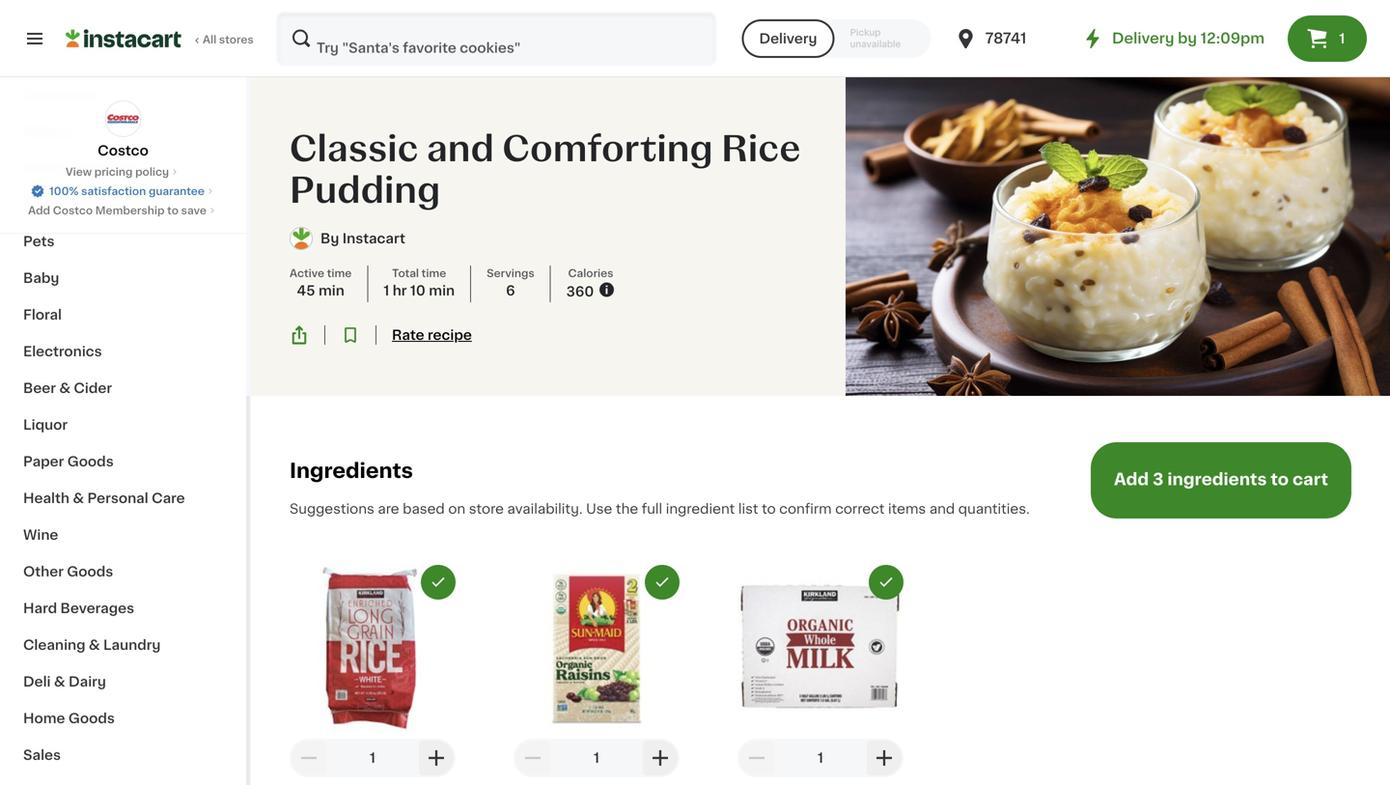 Task type: describe. For each thing, give the bounding box(es) containing it.
suggestions are based on store availability. use the full ingredient list to confirm correct items and quantities.
[[290, 502, 1030, 516]]

unselect item image for 2nd product group
[[654, 574, 671, 591]]

10
[[410, 284, 426, 298]]

instacart
[[343, 232, 406, 246]]

cleaning
[[23, 638, 85, 652]]

and inside "classic and comforting rice pudding"
[[427, 132, 494, 166]]

home goods
[[23, 712, 115, 725]]

confirm
[[780, 502, 832, 516]]

beer & cider
[[23, 382, 112, 395]]

costco logo image
[[105, 100, 141, 137]]

add 3 ingredients to cart button
[[1091, 442, 1352, 519]]

household
[[23, 88, 99, 101]]

delivery by 12:09pm link
[[1082, 27, 1265, 50]]

view pricing policy link
[[66, 164, 181, 180]]

rate recipe button
[[392, 326, 472, 345]]

0 vertical spatial costco
[[98, 144, 149, 157]]

guarantee
[[149, 186, 205, 197]]

hard
[[23, 602, 57, 615]]

all stores
[[203, 34, 254, 45]]

cleaning & laundry link
[[12, 627, 235, 664]]

3 product group from the left
[[738, 565, 904, 785]]

candy
[[92, 198, 138, 212]]

on
[[448, 502, 466, 516]]

360
[[567, 285, 594, 299]]

100% satisfaction guarantee
[[49, 186, 205, 197]]

1 inside 1 button
[[1340, 32, 1346, 45]]

45
[[297, 284, 315, 298]]

1 vertical spatial and
[[930, 502, 955, 516]]

6
[[506, 284, 515, 298]]

electronics
[[23, 345, 102, 358]]

total
[[392, 268, 419, 279]]

delivery button
[[742, 19, 835, 58]]

personal
[[87, 492, 148, 505]]

1 product group from the left
[[290, 565, 456, 785]]

& for meat
[[62, 161, 74, 175]]

1 horizontal spatial to
[[762, 502, 776, 516]]

calories
[[568, 268, 614, 279]]

Search field
[[278, 14, 715, 64]]

paper
[[23, 455, 64, 468]]

1 increment quantity image from the left
[[425, 746, 448, 770]]

sales link
[[12, 737, 235, 774]]

laundry
[[103, 638, 161, 652]]

electronics link
[[12, 333, 235, 370]]

other goods
[[23, 565, 113, 579]]

100% satisfaction guarantee button
[[30, 180, 216, 199]]

1 for 2nd product group
[[594, 751, 600, 765]]

& for deli
[[54, 675, 65, 689]]

meat & seafood
[[23, 161, 135, 175]]

& for cleaning
[[89, 638, 100, 652]]

cleaning & laundry
[[23, 638, 161, 652]]

costco link
[[98, 100, 149, 160]]

service type group
[[742, 19, 932, 58]]

paper goods
[[23, 455, 114, 468]]

health & personal care link
[[12, 480, 235, 517]]

decrement quantity image for first product group from right
[[746, 746, 769, 770]]

view
[[66, 167, 92, 177]]

ingredients
[[1168, 471, 1268, 488]]

floral link
[[12, 297, 235, 333]]

save
[[181, 205, 207, 216]]

dairy
[[69, 675, 106, 689]]

decrement quantity image for 2nd product group
[[522, 746, 545, 770]]

other
[[23, 565, 64, 579]]

add for add costco membership to save
[[28, 205, 50, 216]]

quantities.
[[959, 502, 1030, 516]]

min inside total time 1 hr 10 min
[[429, 284, 455, 298]]

goods for paper goods
[[67, 455, 114, 468]]

pets link
[[12, 223, 235, 260]]

deli & dairy link
[[12, 664, 235, 700]]

view pricing policy
[[66, 167, 169, 177]]

beer & cider link
[[12, 370, 235, 407]]

rice
[[722, 132, 801, 166]]

beer
[[23, 382, 56, 395]]

delivery by 12:09pm
[[1113, 31, 1265, 45]]

beverages
[[60, 602, 134, 615]]

by
[[321, 232, 339, 246]]

list
[[739, 502, 759, 516]]

health & personal care
[[23, 492, 185, 505]]

wine
[[23, 528, 58, 542]]

1 for first product group from right
[[818, 751, 824, 765]]

100%
[[49, 186, 79, 197]]

snacks & candy
[[23, 198, 138, 212]]

classic and comforting rice pudding on a chef's table. image
[[846, 77, 1391, 396]]

rate
[[392, 329, 425, 342]]

hard beverages link
[[12, 590, 235, 627]]

1 button
[[1288, 15, 1368, 62]]

pricing
[[94, 167, 133, 177]]

the
[[616, 502, 639, 516]]

add for add 3 ingredients to cart
[[1115, 471, 1150, 488]]

to for ingredients
[[1271, 471, 1289, 488]]

add costco membership to save
[[28, 205, 207, 216]]

full
[[642, 502, 663, 516]]

all
[[203, 34, 217, 45]]

instacart logo image
[[66, 27, 182, 50]]

meat & seafood link
[[12, 150, 235, 186]]



Task type: locate. For each thing, give the bounding box(es) containing it.
2 vertical spatial goods
[[68, 712, 115, 725]]

2 increment quantity image from the left
[[649, 746, 672, 770]]

meat
[[23, 161, 59, 175]]

unselect item image
[[654, 574, 671, 591], [878, 574, 895, 591]]

2 min from the left
[[429, 284, 455, 298]]

unselect item image down items on the right bottom of the page
[[878, 574, 895, 591]]

snacks & candy link
[[12, 186, 235, 223]]

household link
[[12, 76, 235, 113]]

to inside button
[[1271, 471, 1289, 488]]

0 vertical spatial to
[[167, 205, 179, 216]]

1 horizontal spatial and
[[930, 502, 955, 516]]

cider
[[74, 382, 112, 395]]

unselect item image for first product group from right
[[878, 574, 895, 591]]

1 horizontal spatial unselect item image
[[878, 574, 895, 591]]

to right list
[[762, 502, 776, 516]]

hr
[[393, 284, 407, 298]]

12:09pm
[[1201, 31, 1265, 45]]

delivery
[[1113, 31, 1175, 45], [760, 32, 818, 45]]

costco inside the add costco membership to save link
[[53, 205, 93, 216]]

store
[[469, 502, 504, 516]]

goods for other goods
[[67, 565, 113, 579]]

hard beverages
[[23, 602, 134, 615]]

delivery for delivery
[[760, 32, 818, 45]]

satisfaction
[[81, 186, 146, 197]]

& down beverages
[[89, 638, 100, 652]]

costco
[[98, 144, 149, 157], [53, 205, 93, 216]]

floral
[[23, 308, 62, 322]]

0 horizontal spatial decrement quantity image
[[297, 746, 321, 770]]

0 vertical spatial and
[[427, 132, 494, 166]]

other goods link
[[12, 553, 235, 590]]

1 horizontal spatial time
[[422, 268, 447, 279]]

pets
[[23, 235, 55, 248]]

cart
[[1293, 471, 1329, 488]]

& right health
[[73, 492, 84, 505]]

&
[[62, 161, 74, 175], [77, 198, 88, 212], [59, 382, 71, 395], [73, 492, 84, 505], [89, 638, 100, 652], [54, 675, 65, 689]]

1 horizontal spatial increment quantity image
[[649, 746, 672, 770]]

wine link
[[12, 517, 235, 553]]

goods up health & personal care
[[67, 455, 114, 468]]

2 horizontal spatial to
[[1271, 471, 1289, 488]]

0 horizontal spatial increment quantity image
[[425, 746, 448, 770]]

deli
[[23, 675, 51, 689]]

3
[[1153, 471, 1164, 488]]

time right active
[[327, 268, 352, 279]]

1 vertical spatial goods
[[67, 565, 113, 579]]

min inside active time 45 min
[[319, 284, 345, 298]]

None search field
[[276, 12, 717, 66]]

0 horizontal spatial delivery
[[760, 32, 818, 45]]

home goods link
[[12, 700, 235, 737]]

add up pets
[[28, 205, 50, 216]]

1 vertical spatial costco
[[53, 205, 93, 216]]

add left 3
[[1115, 471, 1150, 488]]

0 horizontal spatial time
[[327, 268, 352, 279]]

1 horizontal spatial product group
[[514, 565, 680, 785]]

ingredients
[[290, 461, 413, 481]]

bakery link
[[12, 113, 235, 150]]

78741
[[986, 31, 1027, 45]]

suggestions
[[290, 502, 375, 516]]

delivery for delivery by 12:09pm
[[1113, 31, 1175, 45]]

time for 45 min
[[327, 268, 352, 279]]

0 vertical spatial goods
[[67, 455, 114, 468]]

0 horizontal spatial to
[[167, 205, 179, 216]]

decrement quantity image for third product group from right
[[297, 746, 321, 770]]

78741 button
[[955, 12, 1071, 66]]

2 horizontal spatial increment quantity image
[[873, 746, 896, 770]]

policy
[[135, 167, 169, 177]]

product group
[[290, 565, 456, 785], [514, 565, 680, 785], [738, 565, 904, 785]]

time for 1 hr 10 min
[[422, 268, 447, 279]]

& for beer
[[59, 382, 71, 395]]

goods for home goods
[[68, 712, 115, 725]]

1 decrement quantity image from the left
[[297, 746, 321, 770]]

unselect item image down suggestions are based on store availability. use the full ingredient list to confirm correct items and quantities.
[[654, 574, 671, 591]]

1 for third product group from right
[[370, 751, 376, 765]]

0 vertical spatial add
[[28, 205, 50, 216]]

2 time from the left
[[422, 268, 447, 279]]

classic and comforting rice pudding
[[290, 132, 801, 208]]

classic
[[290, 132, 418, 166]]

snacks
[[23, 198, 74, 212]]

1 min from the left
[[319, 284, 345, 298]]

1 horizontal spatial delivery
[[1113, 31, 1175, 45]]

costco down 100%
[[53, 205, 93, 216]]

membership
[[95, 205, 165, 216]]

paper goods link
[[12, 443, 235, 480]]

to for membership
[[167, 205, 179, 216]]

goods up beverages
[[67, 565, 113, 579]]

1 horizontal spatial min
[[429, 284, 455, 298]]

2 decrement quantity image from the left
[[522, 746, 545, 770]]

servings 6
[[487, 268, 535, 298]]

1 horizontal spatial decrement quantity image
[[522, 746, 545, 770]]

baby link
[[12, 260, 235, 297]]

2 horizontal spatial decrement quantity image
[[746, 746, 769, 770]]

to down guarantee
[[167, 205, 179, 216]]

to
[[167, 205, 179, 216], [1271, 471, 1289, 488], [762, 502, 776, 516]]

add inside button
[[1115, 471, 1150, 488]]

care
[[152, 492, 185, 505]]

servings
[[487, 268, 535, 279]]

active time 45 min
[[290, 268, 352, 298]]

& inside 'link'
[[89, 638, 100, 652]]

add
[[28, 205, 50, 216], [1115, 471, 1150, 488]]

based
[[403, 502, 445, 516]]

increment quantity image
[[425, 746, 448, 770], [649, 746, 672, 770], [873, 746, 896, 770]]

min right "10"
[[429, 284, 455, 298]]

ingredient
[[666, 502, 735, 516]]

2 product group from the left
[[514, 565, 680, 785]]

time up "10"
[[422, 268, 447, 279]]

3 decrement quantity image from the left
[[746, 746, 769, 770]]

1 vertical spatial add
[[1115, 471, 1150, 488]]

& right deli
[[54, 675, 65, 689]]

delivery inside delivery button
[[760, 32, 818, 45]]

3 increment quantity image from the left
[[873, 746, 896, 770]]

1 horizontal spatial add
[[1115, 471, 1150, 488]]

1
[[1340, 32, 1346, 45], [384, 284, 390, 298], [370, 751, 376, 765], [594, 751, 600, 765], [818, 751, 824, 765]]

min right 45
[[319, 284, 345, 298]]

are
[[378, 502, 399, 516]]

1 inside total time 1 hr 10 min
[[384, 284, 390, 298]]

use
[[586, 502, 613, 516]]

by
[[1178, 31, 1198, 45]]

items
[[889, 502, 926, 516]]

stores
[[219, 34, 254, 45]]

0 horizontal spatial unselect item image
[[654, 574, 671, 591]]

0 horizontal spatial costco
[[53, 205, 93, 216]]

0 horizontal spatial add
[[28, 205, 50, 216]]

min
[[319, 284, 345, 298], [429, 284, 455, 298]]

deli & dairy
[[23, 675, 106, 689]]

1 time from the left
[[327, 268, 352, 279]]

rate recipe
[[392, 329, 472, 342]]

time inside total time 1 hr 10 min
[[422, 268, 447, 279]]

delivery inside delivery by 12:09pm link
[[1113, 31, 1175, 45]]

decrement quantity image
[[297, 746, 321, 770], [522, 746, 545, 770], [746, 746, 769, 770]]

1 vertical spatial to
[[1271, 471, 1289, 488]]

total time 1 hr 10 min
[[384, 268, 455, 298]]

active
[[290, 268, 325, 279]]

2 vertical spatial to
[[762, 502, 776, 516]]

liquor
[[23, 418, 68, 432]]

goods
[[67, 455, 114, 468], [67, 565, 113, 579], [68, 712, 115, 725]]

unselect item image
[[430, 574, 447, 591]]

0 horizontal spatial product group
[[290, 565, 456, 785]]

time inside active time 45 min
[[327, 268, 352, 279]]

0 horizontal spatial and
[[427, 132, 494, 166]]

& for snacks
[[77, 198, 88, 212]]

bakery
[[23, 125, 72, 138]]

1 unselect item image from the left
[[654, 574, 671, 591]]

sales
[[23, 749, 61, 762]]

1 horizontal spatial costco
[[98, 144, 149, 157]]

comforting
[[503, 132, 713, 166]]

goods down dairy
[[68, 712, 115, 725]]

costco up view pricing policy link
[[98, 144, 149, 157]]

add 3 ingredients to cart
[[1115, 471, 1329, 488]]

& right beer
[[59, 382, 71, 395]]

2 unselect item image from the left
[[878, 574, 895, 591]]

2 horizontal spatial product group
[[738, 565, 904, 785]]

to left the cart
[[1271, 471, 1289, 488]]

baby
[[23, 271, 59, 285]]

& for health
[[73, 492, 84, 505]]

& down 100%
[[77, 198, 88, 212]]

& inside "link"
[[59, 382, 71, 395]]

0 horizontal spatial min
[[319, 284, 345, 298]]

health
[[23, 492, 70, 505]]

recipe
[[428, 329, 472, 342]]

add costco membership to save link
[[28, 203, 218, 218]]

& up 100%
[[62, 161, 74, 175]]

home
[[23, 712, 65, 725]]

availability.
[[508, 502, 583, 516]]



Task type: vqa. For each thing, say whether or not it's contained in the screenshot.
99 corresponding to Jones Dairy Farm Uncured Canadian Bacon
no



